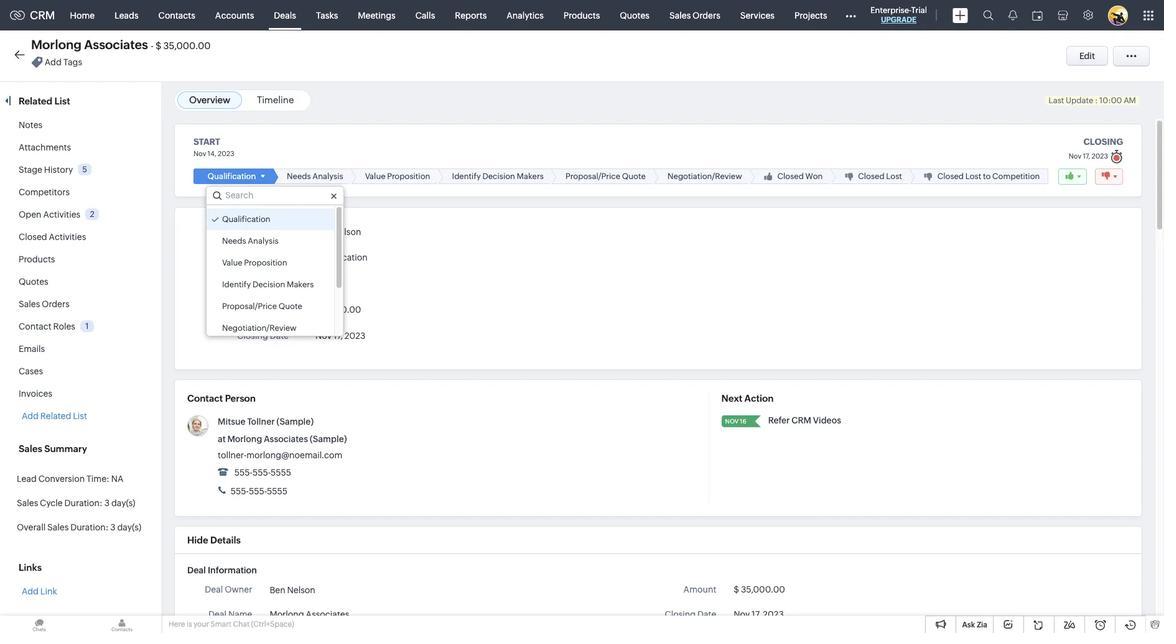 Task type: describe. For each thing, give the bounding box(es) containing it.
0 horizontal spatial proposal/price
[[222, 302, 277, 311]]

lead conversion time: na
[[17, 474, 124, 484]]

1 vertical spatial value proposition
[[222, 258, 287, 268]]

morlong@noemail.com
[[247, 451, 343, 461]]

nelson for qualification
[[333, 228, 361, 237]]

0 horizontal spatial analysis
[[248, 237, 279, 246]]

sales summary
[[19, 444, 87, 455]]

0 vertical spatial analysis
[[313, 172, 343, 181]]

next
[[722, 394, 743, 404]]

0 vertical spatial proposal/price quote
[[566, 172, 646, 181]]

nov inside closing nov 17, 2023
[[1070, 152, 1082, 160]]

add for add link
[[22, 587, 39, 597]]

contact person
[[187, 394, 256, 404]]

deal owner for stage
[[242, 227, 289, 237]]

am
[[1125, 96, 1137, 105]]

1 vertical spatial associates
[[264, 435, 308, 445]]

related list
[[19, 96, 72, 106]]

1 vertical spatial identify decision makers
[[222, 280, 314, 290]]

contact for contact roles
[[19, 322, 51, 332]]

start
[[194, 137, 220, 147]]

1 horizontal spatial proposal/price
[[566, 172, 621, 181]]

timeline link
[[257, 95, 294, 105]]

add tags
[[45, 57, 82, 67]]

signals image
[[1009, 10, 1018, 21]]

morlong associates - $ 35,000.00
[[31, 37, 211, 52]]

last update : 10:00 am
[[1049, 96, 1137, 105]]

2023 inside start nov 14, 2023
[[218, 150, 234, 158]]

open activities link
[[19, 210, 80, 220]]

ask zia
[[963, 621, 988, 630]]

0 vertical spatial sales orders link
[[660, 0, 731, 30]]

tollner-morlong@noemail.com
[[218, 451, 343, 461]]

0 vertical spatial value proposition
[[365, 172, 430, 181]]

35,000.00 inside morlong associates - $ 35,000.00
[[163, 40, 211, 51]]

:
[[1096, 96, 1099, 105]]

projects link
[[785, 0, 838, 30]]

1 vertical spatial list
[[73, 412, 87, 422]]

1 vertical spatial 17,
[[334, 331, 343, 341]]

1 vertical spatial needs analysis
[[222, 237, 279, 246]]

1 vertical spatial closing
[[665, 610, 696, 620]]

1 vertical spatial identify
[[222, 280, 251, 290]]

0 vertical spatial sales orders
[[670, 10, 721, 20]]

1 horizontal spatial 17,
[[752, 610, 762, 620]]

deal owner for deal name
[[205, 585, 252, 595]]

closed for closed activities
[[19, 232, 47, 242]]

activities for closed activities
[[49, 232, 86, 242]]

start nov 14, 2023
[[194, 137, 234, 158]]

morlong for morlong associates
[[270, 610, 304, 620]]

1 vertical spatial (sample)
[[310, 435, 347, 445]]

overview link
[[189, 95, 230, 105]]

stage history link
[[19, 165, 73, 175]]

link
[[40, 587, 57, 597]]

0 vertical spatial needs analysis
[[287, 172, 343, 181]]

enterprise-
[[871, 6, 912, 15]]

0 horizontal spatial value
[[222, 258, 243, 268]]

1 vertical spatial orders
[[42, 299, 70, 309]]

mitsue
[[218, 417, 246, 427]]

competition
[[993, 172, 1041, 181]]

5
[[82, 165, 87, 174]]

nov down $  35,000.00
[[734, 610, 750, 620]]

links
[[19, 563, 42, 573]]

2023 down '3,500.00'
[[345, 331, 366, 341]]

0 horizontal spatial needs
[[222, 237, 246, 246]]

calendar image
[[1033, 10, 1044, 20]]

here is your smart chat (ctrl+space)
[[169, 621, 294, 629]]

time:
[[87, 474, 109, 484]]

0 horizontal spatial crm
[[30, 9, 55, 22]]

0 horizontal spatial proposal/price quote
[[222, 302, 302, 311]]

cases
[[19, 367, 43, 377]]

attachments link
[[19, 143, 71, 153]]

1 vertical spatial sales orders
[[19, 299, 70, 309]]

tasks
[[316, 10, 338, 20]]

trial
[[912, 6, 928, 15]]

duration: for overall sales duration:
[[70, 523, 109, 533]]

1 vertical spatial 5555
[[267, 487, 288, 497]]

analytics
[[507, 10, 544, 20]]

14,
[[208, 150, 217, 158]]

calls
[[416, 10, 435, 20]]

1 vertical spatial negotiation/review
[[222, 324, 297, 333]]

probability (%)
[[232, 279, 289, 289]]

leads link
[[105, 0, 149, 30]]

0 vertical spatial (sample)
[[277, 417, 314, 427]]

create menu image
[[953, 8, 969, 23]]

0 vertical spatial identify decision makers
[[452, 172, 544, 181]]

-
[[151, 40, 154, 51]]

16
[[741, 418, 747, 425]]

chats image
[[0, 616, 78, 634]]

0 vertical spatial related
[[19, 96, 52, 106]]

to
[[984, 172, 991, 181]]

ben nelson for morlong associates
[[270, 586, 316, 596]]

0 horizontal spatial quote
[[279, 302, 302, 311]]

upgrade
[[882, 16, 917, 24]]

stage for stage history
[[19, 165, 42, 175]]

is
[[187, 621, 192, 629]]

create menu element
[[946, 0, 976, 30]]

refer
[[769, 416, 790, 426]]

morlong associates (sample) link
[[228, 435, 347, 445]]

stage for stage
[[265, 253, 289, 263]]

0 vertical spatial 5555
[[271, 468, 291, 478]]

0 vertical spatial list
[[54, 96, 70, 106]]

nov inside start nov 14, 2023
[[194, 150, 206, 158]]

contacts
[[159, 10, 195, 20]]

day(s) for overall sales duration: 3 day(s)
[[117, 523, 141, 533]]

meetings
[[358, 10, 396, 20]]

deals link
[[264, 0, 306, 30]]

overview
[[189, 95, 230, 105]]

closed for closed lost
[[859, 172, 885, 181]]

chat
[[233, 621, 250, 629]]

contact roles link
[[19, 322, 75, 332]]

1 vertical spatial quotes link
[[19, 277, 48, 287]]

search element
[[976, 0, 1002, 31]]

1 horizontal spatial quotes
[[620, 10, 650, 20]]

add link
[[22, 587, 57, 597]]

invoices link
[[19, 389, 52, 399]]

open
[[19, 210, 41, 220]]

0 vertical spatial quotes link
[[610, 0, 660, 30]]

associates for morlong associates
[[306, 610, 350, 620]]

1 horizontal spatial products
[[564, 10, 600, 20]]

0 vertical spatial orders
[[693, 10, 721, 20]]

morlong associates
[[270, 610, 350, 620]]

sales cycle duration: 3 day(s)
[[17, 499, 135, 509]]

3,500.00
[[323, 305, 361, 315]]

duration: for sales cycle duration:
[[64, 499, 103, 509]]

cycle
[[40, 499, 63, 509]]

invoices
[[19, 389, 52, 399]]

at
[[218, 435, 226, 445]]

1 vertical spatial 35,000.00
[[742, 585, 786, 595]]

closing nov 17, 2023
[[1070, 137, 1124, 160]]

1 vertical spatial products link
[[19, 255, 55, 265]]

0 vertical spatial 555-555-5555
[[233, 468, 291, 478]]

1 horizontal spatial date
[[698, 610, 717, 620]]

0 vertical spatial identify
[[452, 172, 481, 181]]

information
[[208, 566, 257, 576]]

details
[[210, 536, 241, 546]]

0 vertical spatial proposition
[[387, 172, 430, 181]]

0 vertical spatial nov 17, 2023
[[316, 331, 366, 341]]

refer crm videos link
[[769, 416, 842, 426]]

won
[[806, 172, 823, 181]]

deals
[[274, 10, 296, 20]]

0 vertical spatial value
[[365, 172, 386, 181]]

crm link
[[10, 9, 55, 22]]

0 horizontal spatial sales orders link
[[19, 299, 70, 309]]

here
[[169, 621, 185, 629]]

hide
[[187, 536, 208, 546]]

tollner
[[247, 417, 275, 427]]

0 vertical spatial closing date
[[237, 331, 289, 341]]

tollner-
[[218, 451, 247, 461]]

$ for amount
[[734, 585, 740, 595]]

owner for stage
[[261, 227, 289, 237]]

$  3,500.00
[[316, 305, 361, 315]]

associates for morlong associates - $ 35,000.00
[[84, 37, 148, 52]]

1 vertical spatial proposition
[[244, 258, 287, 268]]

1 vertical spatial quotes
[[19, 277, 48, 287]]

nov 16
[[726, 418, 747, 425]]

1 horizontal spatial morlong
[[228, 435, 262, 445]]

1 vertical spatial decision
[[253, 280, 285, 290]]

home
[[70, 10, 95, 20]]

reports
[[455, 10, 487, 20]]

1 vertical spatial closing date
[[665, 610, 717, 620]]

1 vertical spatial 555-555-5555
[[229, 487, 288, 497]]

at morlong associates (sample)
[[218, 435, 347, 445]]



Task type: locate. For each thing, give the bounding box(es) containing it.
1
[[85, 322, 89, 331]]

0 vertical spatial 3
[[104, 499, 110, 509]]

stage history
[[19, 165, 73, 175]]

closing date down amount
[[665, 610, 717, 620]]

0 vertical spatial date
[[270, 331, 289, 341]]

closing down amount
[[665, 610, 696, 620]]

1 horizontal spatial closing date
[[665, 610, 717, 620]]

owner for deal name
[[225, 585, 252, 595]]

0 horizontal spatial lost
[[887, 172, 903, 181]]

contact for contact person
[[187, 394, 223, 404]]

1 horizontal spatial proposition
[[387, 172, 430, 181]]

0 vertical spatial add
[[45, 57, 62, 67]]

0 horizontal spatial negotiation/review
[[222, 324, 297, 333]]

analysis up "search" text box
[[313, 172, 343, 181]]

0 vertical spatial quote
[[622, 172, 646, 181]]

competitors
[[19, 187, 70, 197]]

2 vertical spatial add
[[22, 587, 39, 597]]

activities down open activities link
[[49, 232, 86, 242]]

nov left "14,"
[[194, 150, 206, 158]]

1 horizontal spatial sales orders
[[670, 10, 721, 20]]

closed left to
[[938, 172, 965, 181]]

closed activities link
[[19, 232, 86, 242]]

0 horizontal spatial morlong
[[31, 37, 82, 52]]

nov 17, 2023 down $  35,000.00
[[734, 610, 784, 620]]

services
[[741, 10, 775, 20]]

calls link
[[406, 0, 445, 30]]

ben nelson for qualification
[[316, 228, 361, 237]]

nov down update
[[1070, 152, 1082, 160]]

morlong for morlong associates - $ 35,000.00
[[31, 37, 82, 52]]

analytics link
[[497, 0, 554, 30]]

0 horizontal spatial quotes link
[[19, 277, 48, 287]]

1 vertical spatial owner
[[225, 585, 252, 595]]

closed for closed won
[[778, 172, 804, 181]]

value
[[365, 172, 386, 181], [222, 258, 243, 268]]

ben up (ctrl+space) at the bottom left of page
[[270, 586, 286, 596]]

deal owner down "search" text box
[[242, 227, 289, 237]]

edit button
[[1067, 46, 1109, 66]]

activities
[[43, 210, 80, 220], [49, 232, 86, 242]]

add related list
[[22, 412, 87, 422]]

expected revenue
[[213, 305, 289, 315]]

ben
[[316, 228, 331, 237], [270, 586, 286, 596]]

2 vertical spatial 17,
[[752, 610, 762, 620]]

35,000.00
[[163, 40, 211, 51], [742, 585, 786, 595]]

stage up (%)
[[265, 253, 289, 263]]

your
[[194, 621, 209, 629]]

duration: up overall sales duration: 3 day(s)
[[64, 499, 103, 509]]

1 horizontal spatial sales orders link
[[660, 0, 731, 30]]

crm right refer
[[792, 416, 812, 426]]

related down invoices link on the bottom left of page
[[40, 412, 71, 422]]

duration: down sales cycle duration: 3 day(s)
[[70, 523, 109, 533]]

overall sales duration: 3 day(s)
[[17, 523, 141, 533]]

date down 'revenue'
[[270, 331, 289, 341]]

add left tags
[[45, 57, 62, 67]]

qualification down "search" text box
[[222, 215, 271, 224]]

lost for closed lost to competition
[[966, 172, 982, 181]]

qualification
[[208, 172, 256, 181], [222, 215, 271, 224], [316, 253, 368, 263]]

1 vertical spatial crm
[[792, 416, 812, 426]]

0 horizontal spatial proposition
[[244, 258, 287, 268]]

1 vertical spatial makers
[[287, 280, 314, 290]]

0 vertical spatial proposal/price
[[566, 172, 621, 181]]

contact roles
[[19, 322, 75, 332]]

decision
[[483, 172, 515, 181], [253, 280, 285, 290]]

overall
[[17, 523, 46, 533]]

next action
[[722, 394, 774, 404]]

summary
[[44, 444, 87, 455]]

nov 17, 2023 down '3,500.00'
[[316, 331, 366, 341]]

closed activities
[[19, 232, 86, 242]]

1 horizontal spatial value
[[365, 172, 386, 181]]

2023 inside closing nov 17, 2023
[[1092, 152, 1109, 160]]

notes
[[19, 120, 42, 130]]

10:00
[[1100, 96, 1123, 105]]

needs
[[287, 172, 311, 181], [222, 237, 246, 246]]

closed lost
[[859, 172, 903, 181]]

needs analysis
[[287, 172, 343, 181], [222, 237, 279, 246]]

1 vertical spatial value
[[222, 258, 243, 268]]

closed for closed lost to competition
[[938, 172, 965, 181]]

timeline
[[257, 95, 294, 105]]

morlong up tollner-
[[228, 435, 262, 445]]

deal down "search" text box
[[242, 227, 260, 237]]

mitsue tollner (sample)
[[218, 417, 314, 427]]

list up summary
[[73, 412, 87, 422]]

0 horizontal spatial makers
[[287, 280, 314, 290]]

2 vertical spatial associates
[[306, 610, 350, 620]]

lost for closed lost
[[887, 172, 903, 181]]

1 vertical spatial products
[[19, 255, 55, 265]]

$  35,000.00
[[734, 585, 786, 595]]

(sample) up morlong associates (sample) link
[[277, 417, 314, 427]]

closing date down 'revenue'
[[237, 331, 289, 341]]

1 vertical spatial morlong
[[228, 435, 262, 445]]

signals element
[[1002, 0, 1025, 31]]

2023 down closing
[[1092, 152, 1109, 160]]

projects
[[795, 10, 828, 20]]

list
[[54, 96, 70, 106], [73, 412, 87, 422]]

services link
[[731, 0, 785, 30]]

0 vertical spatial decision
[[483, 172, 515, 181]]

stage
[[19, 165, 42, 175], [265, 253, 289, 263]]

crm
[[30, 9, 55, 22], [792, 416, 812, 426]]

3 down time:
[[104, 499, 110, 509]]

nelson for morlong associates
[[287, 586, 316, 596]]

1 horizontal spatial analysis
[[313, 172, 343, 181]]

needs up 'probability'
[[222, 237, 246, 246]]

17, down closing
[[1084, 152, 1091, 160]]

deal up smart
[[209, 610, 227, 620]]

3 for overall sales duration:
[[110, 523, 116, 533]]

0 vertical spatial needs
[[287, 172, 311, 181]]

1 horizontal spatial nelson
[[333, 228, 361, 237]]

$ right amount
[[734, 585, 740, 595]]

add down invoices link on the bottom left of page
[[22, 412, 39, 422]]

ben for morlong associates
[[270, 586, 286, 596]]

1 vertical spatial related
[[40, 412, 71, 422]]

0 horizontal spatial 3
[[104, 499, 110, 509]]

analysis up probability (%) at the left of the page
[[248, 237, 279, 246]]

list down the add tags
[[54, 96, 70, 106]]

1 horizontal spatial 35,000.00
[[742, 585, 786, 595]]

add left link
[[22, 587, 39, 597]]

action
[[745, 394, 774, 404]]

0 vertical spatial day(s)
[[111, 499, 135, 509]]

ask
[[963, 621, 976, 630]]

nov 17, 2023
[[316, 331, 366, 341], [734, 610, 784, 620]]

0 vertical spatial qualification
[[208, 172, 256, 181]]

Search text field
[[207, 187, 343, 205]]

related up notes
[[19, 96, 52, 106]]

1 horizontal spatial nov 17, 2023
[[734, 610, 784, 620]]

1 horizontal spatial needs
[[287, 172, 311, 181]]

1 vertical spatial $
[[316, 305, 321, 315]]

$
[[156, 40, 162, 51], [316, 305, 321, 315], [734, 585, 740, 595]]

17, inside closing nov 17, 2023
[[1084, 152, 1091, 160]]

0 horizontal spatial needs analysis
[[222, 237, 279, 246]]

0 vertical spatial products
[[564, 10, 600, 20]]

refer crm videos
[[769, 416, 842, 426]]

owner down "search" text box
[[261, 227, 289, 237]]

3 for sales cycle duration:
[[104, 499, 110, 509]]

1 vertical spatial contact
[[187, 394, 223, 404]]

1 horizontal spatial crm
[[792, 416, 812, 426]]

deal down hide
[[187, 566, 206, 576]]

1 horizontal spatial closing
[[665, 610, 696, 620]]

0 vertical spatial products link
[[554, 0, 610, 30]]

closed down open
[[19, 232, 47, 242]]

0 vertical spatial makers
[[517, 172, 544, 181]]

products link down closed activities "link"
[[19, 255, 55, 265]]

0 vertical spatial associates
[[84, 37, 148, 52]]

expected
[[213, 305, 252, 315]]

add for add related list
[[22, 412, 39, 422]]

contact up emails
[[19, 322, 51, 332]]

revenue
[[254, 305, 289, 315]]

associates
[[84, 37, 148, 52], [264, 435, 308, 445], [306, 610, 350, 620]]

negotiation/review
[[668, 172, 743, 181], [222, 324, 297, 333]]

cases link
[[19, 367, 43, 377]]

date down amount
[[698, 610, 717, 620]]

0 horizontal spatial date
[[270, 331, 289, 341]]

0 horizontal spatial 17,
[[334, 331, 343, 341]]

1 vertical spatial quote
[[279, 302, 302, 311]]

closed left won
[[778, 172, 804, 181]]

2 lost from the left
[[966, 172, 982, 181]]

1 vertical spatial needs
[[222, 237, 246, 246]]

1 lost from the left
[[887, 172, 903, 181]]

0 horizontal spatial nelson
[[287, 586, 316, 596]]

add for add tags
[[45, 57, 62, 67]]

contact
[[19, 322, 51, 332], [187, 394, 223, 404]]

contacts image
[[83, 616, 161, 634]]

related
[[19, 96, 52, 106], [40, 412, 71, 422]]

nov left 16
[[726, 418, 739, 425]]

last
[[1049, 96, 1065, 105]]

products right analytics
[[564, 10, 600, 20]]

2 vertical spatial $
[[734, 585, 740, 595]]

closed right won
[[859, 172, 885, 181]]

morlong
[[31, 37, 82, 52], [228, 435, 262, 445], [270, 610, 304, 620]]

0 horizontal spatial decision
[[253, 280, 285, 290]]

0 horizontal spatial orders
[[42, 299, 70, 309]]

0 horizontal spatial closing
[[237, 331, 268, 341]]

closing
[[237, 331, 268, 341], [665, 610, 696, 620]]

1 vertical spatial date
[[698, 610, 717, 620]]

0 horizontal spatial stage
[[19, 165, 42, 175]]

2 horizontal spatial $
[[734, 585, 740, 595]]

17, down $  3,500.00
[[334, 331, 343, 341]]

contacts link
[[149, 0, 205, 30]]

(ctrl+space)
[[251, 621, 294, 629]]

needs analysis up "search" text box
[[287, 172, 343, 181]]

hide details
[[187, 536, 241, 546]]

1 vertical spatial proposal/price quote
[[222, 302, 302, 311]]

crm left home
[[30, 9, 55, 22]]

$ right "-"
[[156, 40, 162, 51]]

0 vertical spatial stage
[[19, 165, 42, 175]]

tollner-morlong@noemail.com link
[[218, 451, 343, 461]]

nov down $  3,500.00
[[316, 331, 332, 341]]

enterprise-trial upgrade
[[871, 6, 928, 24]]

1 vertical spatial qualification
[[222, 215, 271, 224]]

2023 right "14,"
[[218, 150, 234, 158]]

ben down "search" text box
[[316, 228, 331, 237]]

1 horizontal spatial value proposition
[[365, 172, 430, 181]]

competitors link
[[19, 187, 70, 197]]

orders left services link
[[693, 10, 721, 20]]

amount
[[684, 585, 717, 595]]

0 vertical spatial crm
[[30, 9, 55, 22]]

3 down sales cycle duration: 3 day(s)
[[110, 523, 116, 533]]

search image
[[984, 10, 994, 21]]

products link
[[554, 0, 610, 30], [19, 255, 55, 265]]

stage up competitors
[[19, 165, 42, 175]]

activities for open activities
[[43, 210, 80, 220]]

makers
[[517, 172, 544, 181], [287, 280, 314, 290]]

(%)
[[277, 279, 289, 289]]

0 vertical spatial contact
[[19, 322, 51, 332]]

1 vertical spatial day(s)
[[117, 523, 141, 533]]

quotes
[[620, 10, 650, 20], [19, 277, 48, 287]]

tags
[[63, 57, 82, 67]]

$ inside morlong associates - $ 35,000.00
[[156, 40, 162, 51]]

closed
[[778, 172, 804, 181], [859, 172, 885, 181], [938, 172, 965, 181], [19, 232, 47, 242]]

owner down information
[[225, 585, 252, 595]]

products link right analytics
[[554, 0, 610, 30]]

deal owner
[[242, 227, 289, 237], [205, 585, 252, 595]]

2023 down $  35,000.00
[[763, 610, 784, 620]]

0 horizontal spatial owner
[[225, 585, 252, 595]]

1 horizontal spatial identify
[[452, 172, 481, 181]]

activities up closed activities
[[43, 210, 80, 220]]

products down closed activities "link"
[[19, 255, 55, 265]]

1 horizontal spatial identify decision makers
[[452, 172, 544, 181]]

qualification down "14,"
[[208, 172, 256, 181]]

1 horizontal spatial quote
[[622, 172, 646, 181]]

2 vertical spatial qualification
[[316, 253, 368, 263]]

morlong up the add tags
[[31, 37, 82, 52]]

day(s) for sales cycle duration: 3 day(s)
[[111, 499, 135, 509]]

deal down deal information
[[205, 585, 223, 595]]

0 vertical spatial morlong
[[31, 37, 82, 52]]

morlong up (ctrl+space) at the bottom left of page
[[270, 610, 304, 620]]

contact left person
[[187, 394, 223, 404]]

needs up "search" text box
[[287, 172, 311, 181]]

owner
[[261, 227, 289, 237], [225, 585, 252, 595]]

1 horizontal spatial negotiation/review
[[668, 172, 743, 181]]

0 horizontal spatial products
[[19, 255, 55, 265]]

qualification up '3,500.00'
[[316, 253, 368, 263]]

0 vertical spatial $
[[156, 40, 162, 51]]

0 vertical spatial 17,
[[1084, 152, 1091, 160]]

ben for qualification
[[316, 228, 331, 237]]

na
[[111, 474, 124, 484]]

emails link
[[19, 344, 45, 354]]

closed lost to competition
[[938, 172, 1041, 181]]

$ for expected revenue
[[316, 305, 321, 315]]

deal owner down information
[[205, 585, 252, 595]]

1 vertical spatial nelson
[[287, 586, 316, 596]]

name
[[228, 610, 252, 620]]

orders up roles
[[42, 299, 70, 309]]

probability
[[232, 279, 275, 289]]

quote
[[622, 172, 646, 181], [279, 302, 302, 311]]

$ left '3,500.00'
[[316, 305, 321, 315]]

(sample) up morlong@noemail.com
[[310, 435, 347, 445]]

proposal/price quote
[[566, 172, 646, 181], [222, 302, 302, 311]]

17, down $  35,000.00
[[752, 610, 762, 620]]

0 vertical spatial negotiation/review
[[668, 172, 743, 181]]

needs analysis up 'probability'
[[222, 237, 279, 246]]

1 horizontal spatial products link
[[554, 0, 610, 30]]

closing down "expected revenue"
[[237, 331, 268, 341]]

reports link
[[445, 0, 497, 30]]

add
[[45, 57, 62, 67], [22, 412, 39, 422], [22, 587, 39, 597]]



Task type: vqa. For each thing, say whether or not it's contained in the screenshot.
when
no



